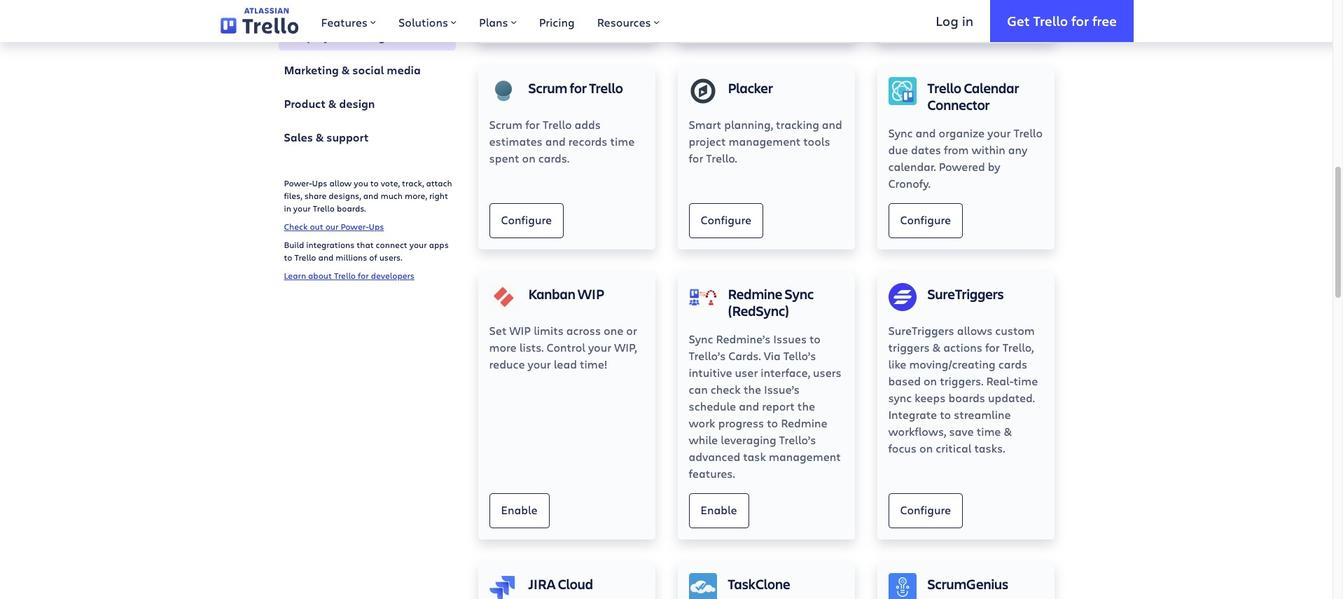 Task type: describe. For each thing, give the bounding box(es) containing it.
spent
[[489, 151, 520, 165]]

0 vertical spatial the
[[744, 382, 762, 397]]

boards
[[949, 390, 986, 405]]

redmine's
[[716, 331, 771, 346]]

vote,
[[381, 177, 400, 188]]

save
[[950, 424, 974, 439]]

media
[[387, 62, 421, 78]]

wip for kanban
[[578, 284, 605, 303]]

sync and organize your trello due dates from within any calendar. powered by cronofy.
[[889, 125, 1043, 191]]

allows
[[958, 323, 993, 338]]

cards.
[[729, 348, 761, 363]]

log in link
[[919, 0, 991, 42]]

to inside suretriggers allows custom triggers & actions for trello, like moving/creating cards based on triggers. real-time sync keeps boards updated. integrate to streamline workflows, save time & focus on critical tasks.
[[940, 407, 952, 422]]

attach
[[426, 177, 452, 188]]

project inside it & project management "link"
[[307, 29, 345, 44]]

management inside sync redmine's issues to trello's cards. via tello's intuitive user interface,  users can check the issue's schedule and report the work progress to redmine while leveraging trello's advanced task management features.
[[769, 449, 841, 464]]

by
[[989, 159, 1001, 174]]

right
[[429, 190, 448, 201]]

to down report
[[767, 415, 779, 430]]

solutions button
[[387, 0, 468, 42]]

trello right get
[[1034, 12, 1069, 29]]

configure for trello calendar connector
[[901, 212, 952, 227]]

check out our power-ups link
[[284, 221, 384, 232]]

product & design
[[284, 96, 375, 111]]

due
[[889, 142, 909, 157]]

& for sales
[[316, 130, 324, 145]]

adds
[[575, 117, 601, 132]]

users
[[813, 365, 842, 380]]

limits
[[534, 323, 564, 338]]

user
[[735, 365, 758, 380]]

issue's
[[764, 382, 800, 397]]

for left free
[[1072, 12, 1090, 29]]

cards.
[[539, 151, 570, 165]]

& for it
[[296, 29, 304, 44]]

plans
[[479, 15, 508, 29]]

suretriggers for suretriggers allows custom triggers & actions for trello, like moving/creating cards based on triggers. real-time sync keeps boards updated. integrate to streamline workflows, save time & focus on critical tasks.
[[889, 323, 955, 338]]

placker
[[728, 78, 773, 97]]

workflows,
[[889, 424, 947, 439]]

enable for redmine sync (redsync)
[[701, 502, 737, 517]]

scrum for scrum for trello
[[529, 78, 568, 97]]

scrum for scrum for trello adds estimates and records time spent on cards.
[[489, 117, 523, 132]]

tracking
[[776, 117, 820, 132]]

millions
[[336, 252, 367, 263]]

your up time!
[[588, 340, 612, 354]]

dates
[[911, 142, 942, 157]]

check
[[284, 221, 308, 232]]

redmine sync (redsync)
[[728, 284, 814, 320]]

focus
[[889, 441, 917, 455]]

schedule
[[689, 399, 736, 413]]

product
[[284, 96, 326, 111]]

reduce
[[489, 357, 525, 371]]

1 horizontal spatial ups
[[369, 221, 384, 232]]

build
[[284, 239, 304, 250]]

it
[[284, 29, 294, 44]]

configure for scrum for trello
[[501, 212, 552, 227]]

in inside power-ups allow you to vote, track, attach files, share designs, and much more, right in your trello boards. check out our power-ups build integrations that connect your apps to trello and millions of users. learn about trello for developers
[[284, 202, 291, 214]]

updated.
[[989, 390, 1036, 405]]

tools
[[804, 134, 831, 149]]

1 horizontal spatial power-
[[341, 221, 369, 232]]

you
[[354, 177, 368, 188]]

redmine inside sync redmine's issues to trello's cards. via tello's intuitive user interface,  users can check the issue's schedule and report the work progress to redmine while leveraging trello's advanced task management features.
[[781, 415, 828, 430]]

trello down build
[[295, 252, 316, 263]]

pricing link
[[528, 0, 586, 42]]

intuitive
[[689, 365, 733, 380]]

sync for connector
[[889, 125, 913, 140]]

kanban
[[529, 284, 576, 303]]

streamline
[[954, 407, 1011, 422]]

real-
[[987, 373, 1014, 388]]

our
[[326, 221, 339, 232]]

enable for kanban wip
[[501, 502, 538, 517]]

solutions
[[399, 15, 448, 29]]

interface,
[[761, 365, 811, 380]]

power-ups allow you to vote, track, attach files, share designs, and much more, right in your trello boards. check out our power-ups build integrations that connect your apps to trello and millions of users. learn about trello for developers
[[284, 177, 452, 281]]

track,
[[402, 177, 424, 188]]

social
[[353, 62, 384, 78]]

features.
[[689, 466, 735, 481]]

cloud
[[558, 574, 593, 593]]

trello.
[[706, 151, 738, 165]]

log in
[[936, 12, 974, 29]]

sync for (redsync)
[[689, 331, 714, 346]]

for inside scrum for trello adds estimates and records time spent on cards.
[[526, 117, 540, 132]]

for inside smart planning, tracking and project management tools for trello.
[[689, 151, 704, 165]]

and inside scrum for trello adds estimates and records time spent on cards.
[[546, 134, 566, 149]]

configure for suretriggers
[[901, 502, 952, 517]]

& up "tasks."
[[1004, 424, 1012, 439]]

design
[[339, 96, 375, 111]]

trello inside sync and organize your trello due dates from within any calendar. powered by cronofy.
[[1014, 125, 1043, 140]]

management inside smart planning, tracking and project management tools for trello.
[[729, 134, 801, 149]]

any
[[1009, 142, 1028, 157]]

within
[[972, 142, 1006, 157]]

that
[[357, 239, 374, 250]]

jira
[[529, 574, 556, 593]]

it & project management link
[[279, 22, 456, 50]]

connect
[[376, 239, 408, 250]]

and down 'you'
[[363, 190, 379, 201]]

learn about trello for developers link
[[284, 270, 415, 281]]

suretriggers for suretriggers
[[928, 284, 1004, 303]]

check
[[711, 382, 741, 397]]

task
[[744, 449, 767, 464]]

allow
[[330, 177, 352, 188]]

1 horizontal spatial the
[[798, 399, 816, 413]]

sales & support link
[[279, 123, 456, 151]]

moving/creating
[[910, 357, 996, 371]]

trello down millions
[[334, 270, 356, 281]]

get trello for free
[[1008, 12, 1118, 29]]

(redsync)
[[728, 301, 790, 320]]

& up moving/creating
[[933, 340, 941, 354]]

trello calendar connector
[[928, 78, 1020, 114]]

critical
[[936, 441, 972, 455]]

to up the tello's
[[810, 331, 821, 346]]

sync redmine's issues to trello's cards. via tello's intuitive user interface,  users can check the issue's schedule and report the work progress to redmine while leveraging trello's advanced task management features.
[[689, 331, 842, 481]]

1 vertical spatial on
[[924, 373, 938, 388]]



Task type: vqa. For each thing, say whether or not it's contained in the screenshot.


Task type: locate. For each thing, give the bounding box(es) containing it.
2 vertical spatial on
[[920, 441, 933, 455]]

out
[[310, 221, 323, 232]]

suretriggers up allows on the right bottom of the page
[[928, 284, 1004, 303]]

resources
[[597, 15, 651, 29]]

plans button
[[468, 0, 528, 42]]

0 vertical spatial trello's
[[689, 348, 726, 363]]

for left trello.
[[689, 151, 704, 165]]

1 vertical spatial the
[[798, 399, 816, 413]]

get
[[1008, 12, 1030, 29]]

0 vertical spatial power-
[[284, 177, 312, 188]]

2 horizontal spatial time
[[1014, 373, 1039, 388]]

for inside power-ups allow you to vote, track, attach files, share designs, and much more, right in your trello boards. check out our power-ups build integrations that connect your apps to trello and millions of users. learn about trello for developers
[[358, 270, 369, 281]]

sync up issues on the right bottom of page
[[785, 284, 814, 303]]

scrum up estimates
[[489, 117, 523, 132]]

trello down share
[[313, 202, 335, 214]]

scrum inside scrum for trello adds estimates and records time spent on cards.
[[489, 117, 523, 132]]

1 horizontal spatial project
[[689, 134, 726, 149]]

the
[[744, 382, 762, 397], [798, 399, 816, 413]]

1 vertical spatial suretriggers
[[889, 323, 955, 338]]

scrum
[[529, 78, 568, 97], [489, 117, 523, 132]]

the right report
[[798, 399, 816, 413]]

trello's up intuitive
[[689, 348, 726, 363]]

wip for set
[[510, 323, 531, 338]]

1 vertical spatial trello's
[[780, 432, 817, 447]]

1 horizontal spatial enable link
[[689, 493, 749, 528]]

1 horizontal spatial in
[[962, 12, 974, 29]]

configure link for trello calendar connector
[[889, 203, 963, 238]]

0 vertical spatial on
[[522, 151, 536, 165]]

kanban wip
[[529, 284, 605, 303]]

& for product
[[328, 96, 337, 111]]

users.
[[380, 252, 403, 263]]

enable link for redmine sync (redsync)
[[689, 493, 749, 528]]

and
[[822, 117, 843, 132], [916, 125, 936, 140], [546, 134, 566, 149], [363, 190, 379, 201], [318, 252, 334, 263], [739, 399, 760, 413]]

on down estimates
[[522, 151, 536, 165]]

and inside smart planning, tracking and project management tools for trello.
[[822, 117, 843, 132]]

1 vertical spatial project
[[689, 134, 726, 149]]

to down build
[[284, 252, 292, 263]]

in
[[962, 12, 974, 29], [284, 202, 291, 214]]

2 horizontal spatial sync
[[889, 125, 913, 140]]

on up keeps
[[924, 373, 938, 388]]

& right it
[[296, 29, 304, 44]]

0 horizontal spatial scrum
[[489, 117, 523, 132]]

jira cloud
[[529, 574, 593, 593]]

set
[[489, 323, 507, 338]]

0 horizontal spatial time
[[611, 134, 635, 149]]

2 vertical spatial time
[[977, 424, 1002, 439]]

for
[[1072, 12, 1090, 29], [570, 78, 587, 97], [526, 117, 540, 132], [689, 151, 704, 165], [358, 270, 369, 281], [986, 340, 1000, 354]]

the down user
[[744, 382, 762, 397]]

& left design
[[328, 96, 337, 111]]

management inside "link"
[[348, 29, 421, 44]]

get trello for free link
[[991, 0, 1134, 42]]

sync up intuitive
[[689, 331, 714, 346]]

custom
[[996, 323, 1035, 338]]

1 enable link from the left
[[489, 493, 550, 528]]

2 enable from the left
[[701, 502, 737, 517]]

integrations
[[306, 239, 355, 250]]

management
[[348, 29, 421, 44], [729, 134, 801, 149], [769, 449, 841, 464]]

configure link for scrum for trello
[[489, 203, 564, 238]]

time inside scrum for trello adds estimates and records time spent on cards.
[[611, 134, 635, 149]]

on down workflows,
[[920, 441, 933, 455]]

1 horizontal spatial scrum
[[529, 78, 568, 97]]

trello's
[[689, 348, 726, 363], [780, 432, 817, 447]]

& for marketing
[[342, 62, 350, 78]]

progress
[[719, 415, 765, 430]]

report
[[762, 399, 795, 413]]

one
[[604, 323, 624, 338]]

trello,
[[1003, 340, 1034, 354]]

and down integrations on the top of the page
[[318, 252, 334, 263]]

1 vertical spatial time
[[1014, 373, 1039, 388]]

your down files,
[[293, 202, 311, 214]]

more,
[[405, 190, 427, 201]]

share
[[305, 190, 327, 201]]

sync
[[889, 125, 913, 140], [785, 284, 814, 303], [689, 331, 714, 346]]

0 vertical spatial ups
[[312, 177, 328, 188]]

0 vertical spatial project
[[307, 29, 345, 44]]

management down planning,
[[729, 134, 801, 149]]

pricing
[[539, 15, 575, 29]]

0 horizontal spatial the
[[744, 382, 762, 397]]

0 horizontal spatial enable
[[501, 502, 538, 517]]

1 horizontal spatial trello's
[[780, 432, 817, 447]]

trello inside the trello calendar connector
[[928, 78, 962, 97]]

1 vertical spatial wip
[[510, 323, 531, 338]]

in right log
[[962, 12, 974, 29]]

ups up share
[[312, 177, 328, 188]]

1 vertical spatial redmine
[[781, 415, 828, 430]]

time down cards
[[1014, 373, 1039, 388]]

your up within
[[988, 125, 1011, 140]]

1 enable from the left
[[501, 502, 538, 517]]

for down millions
[[358, 270, 369, 281]]

2 enable link from the left
[[689, 493, 749, 528]]

for up estimates
[[526, 117, 540, 132]]

1 vertical spatial ups
[[369, 221, 384, 232]]

via
[[764, 348, 781, 363]]

triggers.
[[940, 373, 984, 388]]

enable link
[[489, 493, 550, 528], [689, 493, 749, 528]]

2 vertical spatial sync
[[689, 331, 714, 346]]

configure for placker
[[701, 212, 752, 227]]

leveraging
[[721, 432, 777, 447]]

scrum up scrum for trello adds estimates and records time spent on cards.
[[529, 78, 568, 97]]

or
[[627, 323, 637, 338]]

and inside sync redmine's issues to trello's cards. via tello's intuitive user interface,  users can check the issue's schedule and report the work progress to redmine while leveraging trello's advanced task management features.
[[739, 399, 760, 413]]

project inside smart planning, tracking and project management tools for trello.
[[689, 134, 726, 149]]

1 horizontal spatial wip
[[578, 284, 605, 303]]

0 vertical spatial wip
[[578, 284, 605, 303]]

trello up the 'adds'
[[589, 78, 623, 97]]

project down smart
[[689, 134, 726, 149]]

free
[[1093, 12, 1118, 29]]

0 vertical spatial suretriggers
[[928, 284, 1004, 303]]

configure link for placker
[[689, 203, 764, 238]]

work
[[689, 415, 716, 430]]

while
[[689, 432, 718, 447]]

enable link for kanban wip
[[489, 493, 550, 528]]

your down lists.
[[528, 357, 551, 371]]

integrate
[[889, 407, 938, 422]]

for inside suretriggers allows custom triggers & actions for trello, like moving/creating cards based on triggers. real-time sync keeps boards updated. integrate to streamline workflows, save time & focus on critical tasks.
[[986, 340, 1000, 354]]

apps
[[429, 239, 449, 250]]

product & design link
[[279, 90, 456, 118]]

marketing
[[284, 62, 339, 78]]

2 vertical spatial management
[[769, 449, 841, 464]]

0 horizontal spatial project
[[307, 29, 345, 44]]

& right sales
[[316, 130, 324, 145]]

1 vertical spatial sync
[[785, 284, 814, 303]]

tasks.
[[975, 441, 1006, 455]]

redmine down report
[[781, 415, 828, 430]]

0 vertical spatial scrum
[[529, 78, 568, 97]]

from
[[944, 142, 969, 157]]

trello's down report
[[780, 432, 817, 447]]

1 vertical spatial power-
[[341, 221, 369, 232]]

1 horizontal spatial time
[[977, 424, 1002, 439]]

set wip limits across one or more lists. control your wip, reduce your lead time!
[[489, 323, 637, 371]]

wip
[[578, 284, 605, 303], [510, 323, 531, 338]]

on inside scrum for trello adds estimates and records time spent on cards.
[[522, 151, 536, 165]]

scrum for trello
[[529, 78, 623, 97]]

estimates
[[489, 134, 543, 149]]

1 vertical spatial management
[[729, 134, 801, 149]]

and inside sync and organize your trello due dates from within any calendar. powered by cronofy.
[[916, 125, 936, 140]]

power- up files,
[[284, 177, 312, 188]]

trello inside scrum for trello adds estimates and records time spent on cards.
[[543, 117, 572, 132]]

your left apps
[[410, 239, 427, 250]]

cronofy.
[[889, 176, 931, 191]]

taskclone
[[728, 574, 791, 593]]

scrum for trello adds estimates and records time spent on cards.
[[489, 117, 635, 165]]

issues
[[774, 331, 807, 346]]

suretriggers up 'triggers'
[[889, 323, 955, 338]]

log
[[936, 12, 959, 29]]

atlassian trello image
[[221, 8, 299, 34]]

trello up any
[[1014, 125, 1043, 140]]

0 vertical spatial sync
[[889, 125, 913, 140]]

wip inside the "set wip limits across one or more lists. control your wip, reduce your lead time!"
[[510, 323, 531, 338]]

0 horizontal spatial trello's
[[689, 348, 726, 363]]

0 horizontal spatial power-
[[284, 177, 312, 188]]

management right task
[[769, 449, 841, 464]]

1 vertical spatial scrum
[[489, 117, 523, 132]]

suretriggers allows custom triggers & actions for trello, like moving/creating cards based on triggers. real-time sync keeps boards updated. integrate to streamline workflows, save time & focus on critical tasks.
[[889, 323, 1039, 455]]

0 vertical spatial in
[[962, 12, 974, 29]]

redmine inside redmine sync (redsync)
[[728, 284, 783, 303]]

calendar.
[[889, 159, 937, 174]]

for down allows on the right bottom of the page
[[986, 340, 1000, 354]]

and up the tools
[[822, 117, 843, 132]]

lists.
[[520, 340, 544, 354]]

features button
[[310, 0, 387, 42]]

management up social
[[348, 29, 421, 44]]

powered
[[939, 159, 986, 174]]

time up "tasks."
[[977, 424, 1002, 439]]

sync
[[889, 390, 912, 405]]

sync inside redmine sync (redsync)
[[785, 284, 814, 303]]

to
[[371, 177, 379, 188], [284, 252, 292, 263], [810, 331, 821, 346], [940, 407, 952, 422], [767, 415, 779, 430]]

and up progress
[[739, 399, 760, 413]]

project up marketing
[[307, 29, 345, 44]]

time
[[611, 134, 635, 149], [1014, 373, 1039, 388], [977, 424, 1002, 439]]

in inside "link"
[[962, 12, 974, 29]]

& left social
[[342, 62, 350, 78]]

and up 'dates'
[[916, 125, 936, 140]]

wip up across
[[578, 284, 605, 303]]

calendar
[[964, 78, 1020, 97]]

trello left the 'adds'
[[543, 117, 572, 132]]

redmine up redmine's
[[728, 284, 783, 303]]

wip up lists.
[[510, 323, 531, 338]]

organize
[[939, 125, 985, 140]]

your inside sync and organize your trello due dates from within any calendar. powered by cronofy.
[[988, 125, 1011, 140]]

for up the 'adds'
[[570, 78, 587, 97]]

and up cards.
[[546, 134, 566, 149]]

configure link for suretriggers
[[889, 493, 963, 528]]

based
[[889, 373, 921, 388]]

0 horizontal spatial sync
[[689, 331, 714, 346]]

marketing & social media link
[[279, 56, 456, 84]]

features
[[321, 15, 368, 29]]

1 vertical spatial in
[[284, 202, 291, 214]]

smart
[[689, 117, 722, 132]]

redmine
[[728, 284, 783, 303], [781, 415, 828, 430]]

1 horizontal spatial enable
[[701, 502, 737, 517]]

sync inside sync and organize your trello due dates from within any calendar. powered by cronofy.
[[889, 125, 913, 140]]

connector
[[928, 95, 990, 114]]

sync up due
[[889, 125, 913, 140]]

in down files,
[[284, 202, 291, 214]]

power- down boards.
[[341, 221, 369, 232]]

planning,
[[725, 117, 774, 132]]

smart planning, tracking and project management tools for trello.
[[689, 117, 843, 165]]

0 horizontal spatial ups
[[312, 177, 328, 188]]

to right 'you'
[[371, 177, 379, 188]]

cards
[[999, 357, 1028, 371]]

suretriggers inside suretriggers allows custom triggers & actions for trello, like moving/creating cards based on triggers. real-time sync keeps boards updated. integrate to streamline workflows, save time & focus on critical tasks.
[[889, 323, 955, 338]]

trello left calendar
[[928, 78, 962, 97]]

ups
[[312, 177, 328, 188], [369, 221, 384, 232]]

0 horizontal spatial wip
[[510, 323, 531, 338]]

scrumgenius
[[928, 574, 1009, 593]]

to down keeps
[[940, 407, 952, 422]]

ups up that
[[369, 221, 384, 232]]

0 horizontal spatial enable link
[[489, 493, 550, 528]]

sales
[[284, 130, 313, 145]]

0 vertical spatial management
[[348, 29, 421, 44]]

of
[[369, 252, 377, 263]]

time right records
[[611, 134, 635, 149]]

0 horizontal spatial in
[[284, 202, 291, 214]]

wip,
[[615, 340, 637, 354]]

lead
[[554, 357, 577, 371]]

0 vertical spatial redmine
[[728, 284, 783, 303]]

1 horizontal spatial sync
[[785, 284, 814, 303]]

configure
[[501, 6, 552, 21], [901, 6, 952, 21], [501, 212, 552, 227], [701, 212, 752, 227], [901, 212, 952, 227], [901, 502, 952, 517]]

0 vertical spatial time
[[611, 134, 635, 149]]

sync inside sync redmine's issues to trello's cards. via tello's intuitive user interface,  users can check the issue's schedule and report the work progress to redmine while leveraging trello's advanced task management features.
[[689, 331, 714, 346]]



